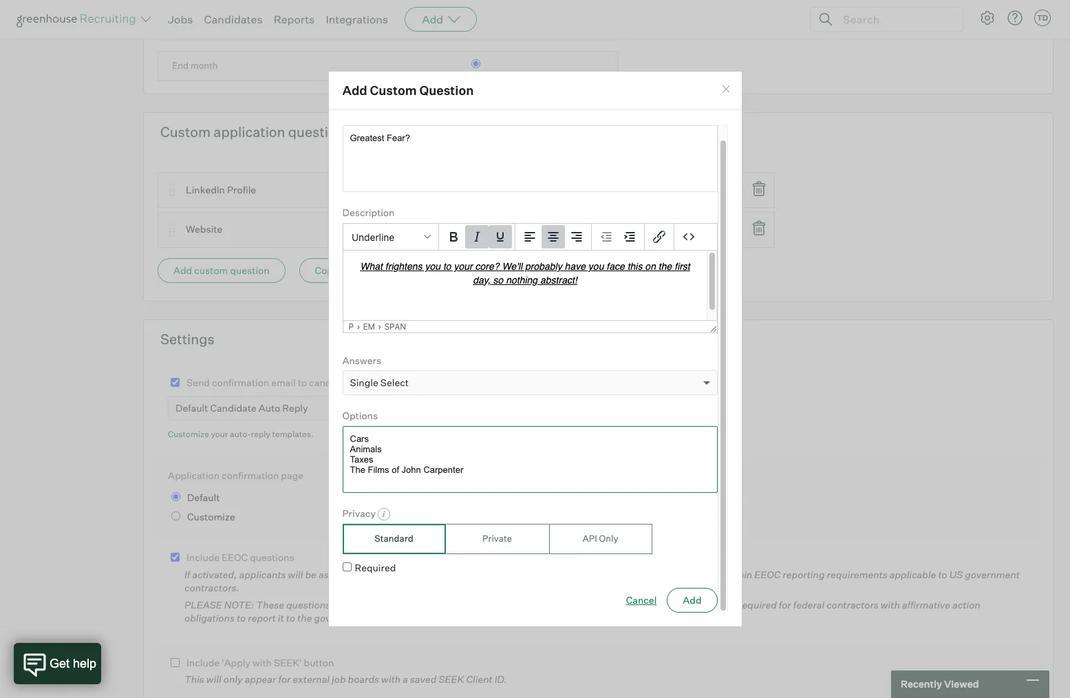 Task type: vqa. For each thing, say whether or not it's contained in the screenshot.
job within the Include 'Apply with SEEK' button This will only appear for external job boards with a saved SEEK Client ID.
yes



Task type: locate. For each thing, give the bounding box(es) containing it.
None radio
[[171, 493, 180, 502]]

linkedin
[[186, 184, 225, 196]]

certain
[[721, 569, 753, 580]]

about left gender,
[[433, 569, 459, 580]]

None checkbox
[[171, 553, 180, 562], [171, 658, 180, 667], [171, 553, 180, 562], [171, 658, 180, 667]]

1 include from the top
[[187, 552, 220, 563]]

0 horizontal spatial for
[[279, 674, 291, 685]]

add button
[[668, 588, 718, 613]]

default candidate auto reply
[[176, 402, 308, 414]]

em
[[363, 322, 375, 332]]

1 horizontal spatial job
[[401, 264, 415, 276]]

only
[[600, 533, 619, 544]]

0 horizontal spatial ›
[[357, 322, 361, 332]]

end left month
[[172, 60, 189, 71]]

None radio
[[472, 19, 481, 28], [472, 59, 481, 68], [171, 511, 180, 520], [472, 19, 481, 28], [472, 59, 481, 68], [171, 511, 180, 520]]

add button
[[405, 7, 477, 32]]

with left certain
[[700, 569, 719, 580]]

1 vertical spatial will
[[207, 674, 222, 685]]

customize for customize
[[187, 511, 235, 523]]

api
[[583, 533, 598, 544]]

› right p
[[357, 322, 361, 332]]

altered.
[[522, 612, 557, 624]]

reply
[[251, 429, 271, 440]]

navigation containing p
[[349, 322, 705, 332]]

comply
[[665, 569, 698, 580]]

confirmation for send
[[212, 377, 269, 388]]

0 vertical spatial for
[[779, 599, 792, 611]]

0 vertical spatial applicants
[[239, 569, 286, 580]]

be left asked
[[305, 569, 317, 580]]

navigation inside add custom question dialog
[[349, 322, 705, 332]]

the down collect
[[415, 612, 429, 624]]

api only
[[583, 533, 619, 544]]

cancel
[[626, 595, 657, 606]]

0 vertical spatial confirmation
[[212, 377, 269, 388]]

applicants left in
[[549, 599, 596, 611]]

application confirmation page
[[168, 469, 304, 481]]

include up the this
[[187, 657, 220, 669]]

job left boards
[[332, 674, 346, 685]]

will inside include eeoc questions if activated, applicants will be asked optional questions about gender, race, veteran, and disability status to comply with certain eeoc reporting requirements applicable to us government contractors. please note: these questions are designed to collect demographic data about applicants in the format that is specifically required for federal contractors with affirmative action obligations to report it to the government. as such, the language cannot be altered.
[[288, 569, 303, 580]]

applicants up "these"
[[239, 569, 286, 580]]

Greatest Fear? text field
[[343, 126, 718, 192]]

templates.
[[272, 429, 314, 440]]

0 vertical spatial include
[[187, 552, 220, 563]]

customize down application in the bottom of the page
[[187, 511, 235, 523]]

will
[[288, 569, 303, 580], [207, 674, 222, 685]]

language
[[431, 612, 473, 624]]

demographic
[[436, 599, 496, 611]]

will left only
[[207, 674, 222, 685]]

1 horizontal spatial eeoc
[[755, 569, 781, 580]]

0 horizontal spatial be
[[305, 569, 317, 580]]

1 horizontal spatial for
[[779, 599, 792, 611]]

single select option
[[350, 377, 409, 389]]

0 horizontal spatial eeoc
[[222, 552, 248, 563]]

1 horizontal spatial will
[[288, 569, 303, 580]]

1 horizontal spatial custom
[[370, 83, 417, 98]]

1 vertical spatial job
[[332, 674, 346, 685]]

in
[[598, 599, 606, 611]]

jobs link
[[168, 12, 193, 26]]

1 vertical spatial eeoc
[[755, 569, 781, 580]]

government
[[966, 569, 1021, 580]]

1 end from the top
[[172, 20, 189, 31]]

customize
[[168, 429, 209, 440], [187, 511, 235, 523]]

resize image
[[710, 326, 717, 333]]

options
[[343, 410, 378, 422]]

disability
[[581, 569, 622, 580]]

›
[[357, 322, 361, 332], [378, 322, 382, 332]]

1 horizontal spatial be
[[509, 612, 520, 624]]

cannot
[[475, 612, 507, 624]]

td button
[[1035, 10, 1052, 26]]

please
[[185, 599, 222, 611]]

default down application in the bottom of the page
[[187, 492, 220, 504]]

include 'apply with seek' button this will only appear for external job boards with a saved seek client id.
[[185, 657, 507, 685]]

asked
[[319, 569, 345, 580]]

designed
[[349, 599, 391, 611]]

1 horizontal spatial applicants
[[549, 599, 596, 611]]

1 horizontal spatial about
[[521, 599, 547, 611]]

saved
[[410, 674, 437, 685]]

end
[[172, 20, 189, 31], [172, 60, 189, 71]]

gender,
[[461, 569, 496, 580]]

customize your auto-reply templates.
[[168, 429, 314, 440]]

data
[[498, 599, 519, 611]]

0 vertical spatial customize
[[168, 429, 209, 440]]

the
[[608, 599, 623, 611], [298, 612, 312, 624], [415, 612, 429, 624]]

td button
[[1032, 7, 1054, 29]]

end left year
[[172, 20, 189, 31]]

to right "it"
[[286, 612, 296, 624]]

1 vertical spatial default
[[187, 492, 220, 504]]

confirmation up default candidate auto reply
[[212, 377, 269, 388]]

will left asked
[[288, 569, 303, 580]]

1 vertical spatial include
[[187, 657, 220, 669]]

for left federal
[[779, 599, 792, 611]]

1 vertical spatial end
[[172, 60, 189, 71]]

1 vertical spatial for
[[279, 674, 291, 685]]

reply
[[283, 402, 308, 414]]

add inside add custom question button
[[174, 264, 192, 276]]

0 vertical spatial job
[[401, 264, 415, 276]]

for inside include eeoc questions if activated, applicants will be asked optional questions about gender, race, veteran, and disability status to comply with certain eeoc reporting requirements applicable to us government contractors. please note: these questions are designed to collect demographic data about applicants in the format that is specifically required for federal contractors with affirmative action obligations to report it to the government. as such, the language cannot be altered.
[[779, 599, 792, 611]]

eeoc right certain
[[755, 569, 781, 580]]

with up appear
[[253, 657, 272, 669]]

and
[[561, 569, 579, 580]]

toolbar
[[439, 224, 516, 251], [516, 224, 592, 251], [592, 224, 645, 251]]

activated,
[[192, 569, 237, 580]]

3 toolbar from the left
[[592, 224, 645, 251]]

another
[[364, 264, 399, 276]]

None checkbox
[[171, 378, 180, 387]]

eeoc up activated,
[[222, 552, 248, 563]]

0 vertical spatial will
[[288, 569, 303, 580]]

a
[[403, 674, 408, 685]]

default up customize link
[[176, 402, 208, 414]]

button
[[304, 657, 334, 669]]

for down "seek'" on the bottom of the page
[[279, 674, 291, 685]]

underline button
[[346, 225, 436, 249]]

end month
[[172, 60, 218, 71]]

for
[[779, 599, 792, 611], [279, 674, 291, 685]]

about up altered.
[[521, 599, 547, 611]]

question
[[230, 264, 270, 276]]

auto
[[259, 402, 280, 414]]

the right in
[[608, 599, 623, 611]]

candidates
[[309, 377, 359, 388]]

1 vertical spatial customize
[[187, 511, 235, 523]]

1 vertical spatial about
[[521, 599, 547, 611]]

customize left your
[[168, 429, 209, 440]]

include inside include 'apply with seek' button this will only appear for external job boards with a saved seek client id.
[[187, 657, 220, 669]]

0 vertical spatial custom
[[370, 83, 417, 98]]

job right another
[[401, 264, 415, 276]]

race,
[[498, 569, 520, 580]]

custom left question
[[370, 83, 417, 98]]

add custom question button
[[158, 258, 286, 283]]

close image
[[721, 84, 732, 95]]

2 toolbar from the left
[[516, 224, 592, 251]]

application
[[168, 469, 220, 481]]

span button
[[385, 322, 406, 332]]

1 horizontal spatial ›
[[378, 322, 382, 332]]

1 vertical spatial confirmation
[[222, 469, 279, 481]]

government.
[[314, 612, 372, 624]]

requirements
[[828, 569, 888, 580]]

be down data
[[509, 612, 520, 624]]

2 include from the top
[[187, 657, 220, 669]]

0 vertical spatial be
[[305, 569, 317, 580]]

1 toolbar from the left
[[439, 224, 516, 251]]

2 horizontal spatial the
[[608, 599, 623, 611]]

1 vertical spatial applicants
[[549, 599, 596, 611]]

required
[[739, 599, 777, 611]]

appear
[[245, 674, 277, 685]]

api only option
[[549, 524, 653, 554]]

custom up linkedin
[[160, 123, 211, 140]]

this
[[185, 674, 204, 685]]

greenhouse recruiting image
[[17, 11, 140, 28]]

to right status
[[653, 569, 663, 580]]

add inside add button
[[683, 595, 702, 606]]

0 horizontal spatial custom
[[160, 123, 211, 140]]

› right em
[[378, 322, 382, 332]]

the right "it"
[[298, 612, 312, 624]]

0 horizontal spatial about
[[433, 569, 459, 580]]

0 vertical spatial default
[[176, 402, 208, 414]]

eeoc
[[222, 552, 248, 563], [755, 569, 781, 580]]

0 horizontal spatial will
[[207, 674, 222, 685]]

2 end from the top
[[172, 60, 189, 71]]

will for be
[[288, 569, 303, 580]]

include up activated,
[[187, 552, 220, 563]]

job
[[401, 264, 415, 276], [332, 674, 346, 685]]

are
[[333, 599, 347, 611]]

that
[[657, 599, 675, 611]]

with left a
[[382, 674, 401, 685]]

0 horizontal spatial job
[[332, 674, 346, 685]]

answers
[[343, 355, 382, 366]]

default
[[176, 402, 208, 414], [187, 492, 220, 504]]

questions
[[288, 123, 352, 140], [250, 552, 295, 563], [386, 569, 431, 580], [287, 599, 331, 611]]

private option
[[446, 524, 549, 554]]

navigation
[[349, 322, 705, 332]]

include inside include eeoc questions if activated, applicants will be asked optional questions about gender, race, veteran, and disability status to comply with certain eeoc reporting requirements applicable to us government contractors. please note: these questions are designed to collect demographic data about applicants in the format that is specifically required for federal contractors with affirmative action obligations to report it to the government. as such, the language cannot be altered.
[[187, 552, 220, 563]]

confirmation left page
[[222, 469, 279, 481]]

0 vertical spatial end
[[172, 20, 189, 31]]

cancel link
[[626, 594, 657, 608]]

reports link
[[274, 12, 315, 26]]

applicants
[[239, 569, 286, 580], [549, 599, 596, 611]]

1 › from the left
[[357, 322, 361, 332]]

single select
[[350, 377, 409, 389]]

candidates link
[[204, 12, 263, 26]]

will inside include 'apply with seek' button this will only appear for external job boards with a saved seek client id.
[[207, 674, 222, 685]]



Task type: describe. For each thing, give the bounding box(es) containing it.
copy from another job button
[[299, 258, 431, 283]]

id.
[[495, 674, 507, 685]]

end for end year
[[172, 20, 189, 31]]

end for end month
[[172, 60, 189, 71]]

add custom question
[[174, 264, 270, 276]]

linkedin profile
[[186, 184, 256, 196]]

1 vertical spatial be
[[509, 612, 520, 624]]

add inside add popup button
[[422, 12, 444, 26]]

veteran,
[[522, 569, 559, 580]]

underline group
[[343, 224, 717, 251]]

private
[[483, 533, 512, 544]]

standard option
[[343, 524, 446, 554]]

profile
[[227, 184, 256, 196]]

only
[[224, 674, 243, 685]]

with left affirmative
[[881, 599, 901, 611]]

td
[[1038, 13, 1049, 23]]

copy
[[315, 264, 338, 276]]

recently
[[902, 679, 943, 690]]

report
[[248, 612, 276, 624]]

your
[[211, 429, 228, 440]]

auto-
[[230, 429, 251, 440]]

email
[[271, 377, 296, 388]]

p
[[349, 322, 354, 332]]

action
[[953, 599, 981, 611]]

to left us
[[939, 569, 948, 580]]

external
[[293, 674, 330, 685]]

standard
[[375, 533, 414, 544]]

will for only
[[207, 674, 222, 685]]

website
[[186, 223, 223, 235]]

'apply
[[222, 657, 251, 669]]

1 vertical spatial custom
[[160, 123, 211, 140]]

job inside button
[[401, 264, 415, 276]]

add custom question
[[343, 83, 474, 98]]

privacy
[[343, 508, 376, 519]]

collect
[[404, 599, 434, 611]]

reports
[[274, 12, 315, 26]]

custom inside dialog
[[370, 83, 417, 98]]

us
[[950, 569, 964, 580]]

it
[[278, 612, 284, 624]]

select
[[381, 377, 409, 389]]

0 vertical spatial eeoc
[[222, 552, 248, 563]]

to right email
[[298, 377, 307, 388]]

underline
[[352, 231, 394, 243]]

Enter each option on a new line. text field
[[343, 426, 718, 493]]

settings
[[160, 330, 215, 348]]

Search text field
[[840, 9, 952, 29]]

0 vertical spatial about
[[433, 569, 459, 580]]

page
[[281, 469, 304, 481]]

month
[[191, 60, 218, 71]]

reporting
[[783, 569, 825, 580]]

if
[[185, 569, 190, 580]]

0 horizontal spatial the
[[298, 612, 312, 624]]

configure image
[[980, 10, 997, 26]]

1 horizontal spatial the
[[415, 612, 429, 624]]

custom
[[194, 264, 228, 276]]

include for include 'apply with seek' button this will only appear for external job boards with a saved seek client id.
[[187, 657, 220, 669]]

for inside include 'apply with seek' button this will only appear for external job boards with a saved seek client id.
[[279, 674, 291, 685]]

federal
[[794, 599, 825, 611]]

include eeoc questions if activated, applicants will be asked optional questions about gender, race, veteran, and disability status to comply with certain eeoc reporting requirements applicable to us government contractors. please note: these questions are designed to collect demographic data about applicants in the format that is specifically required for federal contractors with affirmative action obligations to report it to the government. as such, the language cannot be altered.
[[185, 552, 1021, 624]]

Required checkbox
[[343, 563, 352, 572]]

note:
[[224, 599, 254, 611]]

question
[[420, 83, 474, 98]]

affirmative
[[903, 599, 951, 611]]

0 horizontal spatial applicants
[[239, 569, 286, 580]]

client
[[467, 674, 493, 685]]

seek
[[439, 674, 464, 685]]

integrations link
[[326, 12, 389, 26]]

status
[[624, 569, 651, 580]]

seek'
[[274, 657, 302, 669]]

p › em › span
[[349, 322, 406, 332]]

description
[[343, 207, 395, 219]]

to down note:
[[237, 612, 246, 624]]

customize for customize your auto-reply templates.
[[168, 429, 209, 440]]

such,
[[388, 612, 412, 624]]

contractors.
[[185, 582, 240, 594]]

candidate
[[210, 402, 257, 414]]

format
[[625, 599, 655, 611]]

default for default candidate auto reply
[[176, 402, 208, 414]]

to up the such,
[[393, 599, 402, 611]]

obligations
[[185, 612, 235, 624]]

job inside include 'apply with seek' button this will only appear for external job boards with a saved seek client id.
[[332, 674, 346, 685]]

include for include eeoc questions if activated, applicants will be asked optional questions about gender, race, veteran, and disability status to comply with certain eeoc reporting requirements applicable to us government contractors. please note: these questions are designed to collect demographic data about applicants in the format that is specifically required for federal contractors with affirmative action obligations to report it to the government. as such, the language cannot be altered.
[[187, 552, 220, 563]]

single
[[350, 377, 379, 389]]

applicable
[[890, 569, 937, 580]]

from
[[340, 264, 362, 276]]

as
[[374, 612, 386, 624]]

default for default
[[187, 492, 220, 504]]

send
[[187, 377, 210, 388]]

em button
[[363, 322, 375, 332]]

default candidate auto reply option
[[176, 402, 308, 414]]

specifically
[[687, 599, 737, 611]]

custom application questions
[[160, 123, 352, 140]]

send confirmation email to candidates
[[187, 377, 359, 388]]

boards
[[348, 674, 380, 685]]

add custom question dialog
[[328, 71, 743, 627]]

2 › from the left
[[378, 322, 382, 332]]

recently viewed
[[902, 679, 980, 690]]

copy from another job
[[315, 264, 415, 276]]

jobs
[[168, 12, 193, 26]]

confirmation for application
[[222, 469, 279, 481]]

candidates
[[204, 12, 263, 26]]



